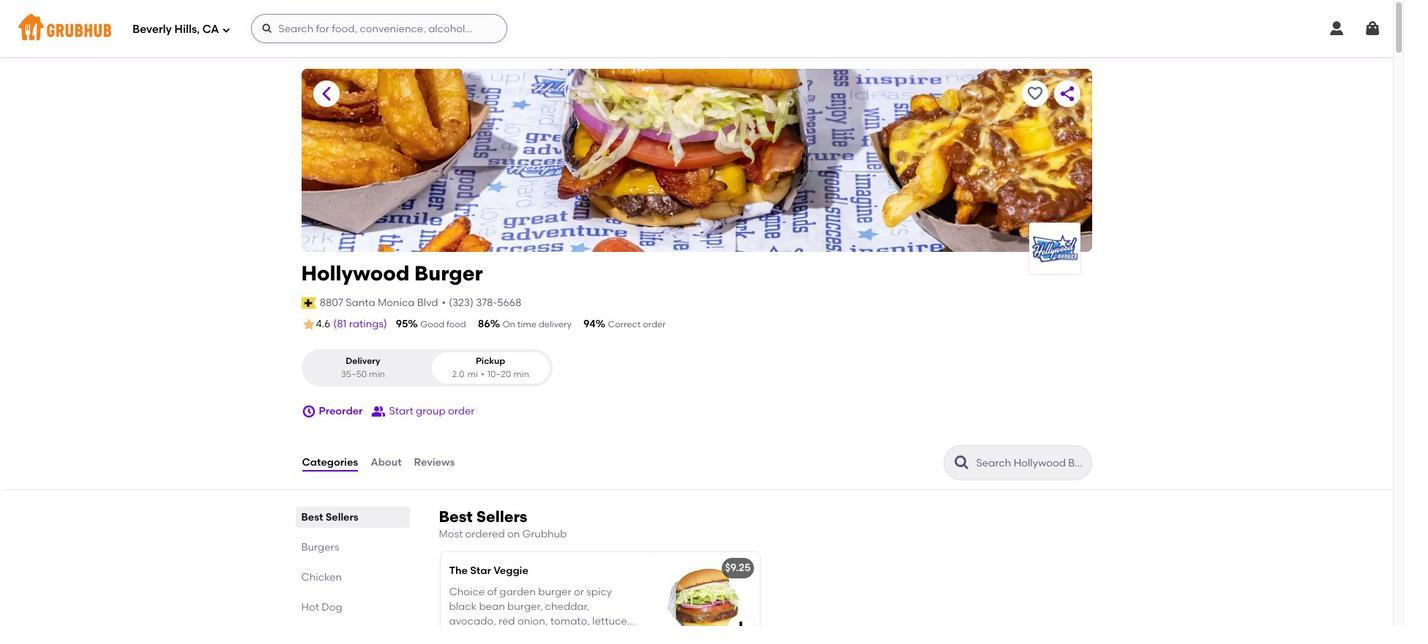 Task type: locate. For each thing, give the bounding box(es) containing it.
hollywood burger  logo image
[[1029, 231, 1080, 265]]

order inside 'button'
[[448, 405, 475, 417]]

order right correct
[[643, 319, 666, 329]]

preorder
[[319, 405, 363, 417]]

1 horizontal spatial min
[[513, 369, 529, 379]]

about button
[[370, 436, 402, 489]]

best up burgers
[[301, 511, 323, 524]]

on time delivery
[[503, 319, 572, 329]]

sellers up burgers tab
[[326, 511, 359, 524]]

0 horizontal spatial svg image
[[732, 620, 749, 626]]

or
[[574, 585, 584, 598]]

0 horizontal spatial best
[[301, 511, 323, 524]]

sellers up on on the left of the page
[[477, 507, 528, 526]]

sellers inside best sellers most ordered on grubhub
[[477, 507, 528, 526]]

best
[[439, 507, 473, 526], [301, 511, 323, 524]]

sellers
[[477, 507, 528, 526], [326, 511, 359, 524]]

delivery 35–50 min
[[341, 356, 385, 379]]

sellers inside "best sellers" tab
[[326, 511, 359, 524]]

0 horizontal spatial sellers
[[326, 511, 359, 524]]

cheddar,
[[545, 600, 590, 613]]

best up most
[[439, 507, 473, 526]]

order right "group"
[[448, 405, 475, 417]]

good
[[421, 319, 445, 329]]

min down delivery on the left bottom of the page
[[369, 369, 385, 379]]

2 min from the left
[[513, 369, 529, 379]]

svg image inside "main navigation" navigation
[[1364, 20, 1382, 37]]

beverly hills, ca
[[133, 22, 219, 36]]

•
[[442, 296, 446, 309], [481, 369, 484, 379]]

0 vertical spatial svg image
[[1364, 20, 1382, 37]]

of
[[487, 585, 497, 598]]

1 min from the left
[[369, 369, 385, 379]]

order
[[643, 319, 666, 329], [448, 405, 475, 417]]

Search Hollywood Burger  search field
[[975, 456, 1087, 470]]

start group order button
[[372, 398, 475, 425]]

0 horizontal spatial •
[[442, 296, 446, 309]]

bean
[[479, 600, 505, 613]]

best inside "best sellers" tab
[[301, 511, 323, 524]]

the star veggie
[[449, 565, 529, 577]]

1 horizontal spatial •
[[481, 369, 484, 379]]

search icon image
[[953, 454, 971, 472]]

ca
[[202, 22, 219, 36]]

hot dog tab
[[301, 600, 404, 615]]

• right mi
[[481, 369, 484, 379]]

min
[[369, 369, 385, 379], [513, 369, 529, 379]]

min inside delivery 35–50 min
[[369, 369, 385, 379]]

option group containing delivery 35–50 min
[[301, 349, 552, 387]]

burger
[[414, 261, 483, 286]]

garden
[[500, 585, 536, 598]]

categories button
[[301, 436, 359, 489]]

main navigation navigation
[[0, 0, 1393, 57]]

best for best sellers
[[301, 511, 323, 524]]

best inside best sellers most ordered on grubhub
[[439, 507, 473, 526]]

• inside pickup 2.0 mi • 10–20 min
[[481, 369, 484, 379]]

subscription pass image
[[301, 297, 316, 309]]

10–20
[[487, 369, 511, 379]]

svg image
[[1328, 20, 1346, 37], [262, 23, 273, 34], [222, 25, 231, 34], [301, 404, 316, 419]]

1 horizontal spatial svg image
[[1364, 20, 1382, 37]]

1 horizontal spatial best
[[439, 507, 473, 526]]

group
[[416, 405, 446, 417]]

0 horizontal spatial order
[[448, 405, 475, 417]]

1 horizontal spatial sellers
[[477, 507, 528, 526]]

chicken tab
[[301, 570, 404, 585]]

(81 ratings)
[[333, 318, 387, 330]]

4.6
[[316, 318, 330, 330]]

start
[[389, 405, 413, 417]]

min right 10–20 at the left of page
[[513, 369, 529, 379]]

svg image
[[1364, 20, 1382, 37], [732, 620, 749, 626]]

8807
[[320, 296, 343, 309]]

$9.25
[[725, 562, 751, 574]]

onion,
[[518, 615, 548, 626]]

1 vertical spatial svg image
[[732, 620, 749, 626]]

0 horizontal spatial min
[[369, 369, 385, 379]]

• right blvd
[[442, 296, 446, 309]]

378-
[[476, 296, 497, 309]]

option group
[[301, 349, 552, 387]]

1 horizontal spatial order
[[643, 319, 666, 329]]

people icon image
[[372, 404, 386, 419]]

pickup 2.0 mi • 10–20 min
[[452, 356, 529, 379]]

1 vertical spatial order
[[448, 405, 475, 417]]

sellers for best sellers
[[326, 511, 359, 524]]

• (323) 378-5668
[[442, 296, 522, 309]]

1 vertical spatial •
[[481, 369, 484, 379]]



Task type: vqa. For each thing, say whether or not it's contained in the screenshot.
Best within Best Sellers Most ordered on Grubhub
yes



Task type: describe. For each thing, give the bounding box(es) containing it.
caret left icon image
[[317, 85, 335, 103]]

good food
[[421, 319, 466, 329]]

35–50
[[341, 369, 367, 379]]

0 vertical spatial order
[[643, 319, 666, 329]]

ordered
[[465, 528, 505, 540]]

save this restaurant image
[[1026, 85, 1044, 103]]

choice of garden burger or spicy black bean burger, cheddar, avocado, red onion, tomato, lettu
[[449, 585, 627, 626]]

on
[[507, 528, 520, 540]]

save this restaurant button
[[1022, 81, 1048, 107]]

correct
[[608, 319, 641, 329]]

95
[[396, 318, 408, 330]]

spicy
[[587, 585, 612, 598]]

red
[[499, 615, 515, 626]]

food
[[447, 319, 466, 329]]

hot dog
[[301, 601, 342, 614]]

(81
[[333, 318, 347, 330]]

santa
[[346, 296, 375, 309]]

the
[[449, 565, 468, 577]]

categories
[[302, 456, 358, 469]]

beverly
[[133, 22, 172, 36]]

veggie
[[494, 565, 529, 577]]

avocado,
[[449, 615, 496, 626]]

star icon image
[[301, 317, 316, 332]]

burger,
[[507, 600, 543, 613]]

Search for food, convenience, alcohol... search field
[[251, 14, 508, 43]]

0 vertical spatial •
[[442, 296, 446, 309]]

ratings)
[[349, 318, 387, 330]]

sellers for best sellers most ordered on grubhub
[[477, 507, 528, 526]]

burgers tab
[[301, 540, 404, 555]]

grubhub
[[522, 528, 567, 540]]

burgers
[[301, 541, 339, 554]]

2.0
[[452, 369, 465, 379]]

correct order
[[608, 319, 666, 329]]

svg image inside preorder button
[[301, 404, 316, 419]]

hollywood
[[301, 261, 410, 286]]

mi
[[467, 369, 478, 379]]

(323)
[[449, 296, 474, 309]]

reviews
[[414, 456, 455, 469]]

most
[[439, 528, 463, 540]]

8807 santa monica blvd button
[[319, 295, 439, 311]]

8807 santa monica blvd
[[320, 296, 438, 309]]

the star veggie image
[[650, 552, 760, 626]]

min inside pickup 2.0 mi • 10–20 min
[[513, 369, 529, 379]]

choice
[[449, 585, 485, 598]]

about
[[371, 456, 402, 469]]

best sellers tab
[[301, 510, 404, 525]]

delivery
[[539, 319, 572, 329]]

chicken
[[301, 571, 342, 584]]

dog
[[322, 601, 342, 614]]

best for best sellers most ordered on grubhub
[[439, 507, 473, 526]]

monica
[[378, 296, 415, 309]]

tomato,
[[550, 615, 590, 626]]

hollywood burger
[[301, 261, 483, 286]]

reviews button
[[413, 436, 456, 489]]

time
[[517, 319, 537, 329]]

preorder button
[[301, 398, 363, 425]]

pickup
[[476, 356, 505, 366]]

on
[[503, 319, 515, 329]]

delivery
[[346, 356, 380, 366]]

share icon image
[[1058, 85, 1076, 103]]

86
[[478, 318, 490, 330]]

best sellers most ordered on grubhub
[[439, 507, 567, 540]]

blvd
[[417, 296, 438, 309]]

start group order
[[389, 405, 475, 417]]

94
[[583, 318, 596, 330]]

best sellers
[[301, 511, 359, 524]]

star
[[470, 565, 491, 577]]

black
[[449, 600, 477, 613]]

(323) 378-5668 button
[[449, 296, 522, 310]]

hills,
[[174, 22, 200, 36]]

hot
[[301, 601, 319, 614]]

5668
[[497, 296, 522, 309]]

burger
[[538, 585, 572, 598]]



